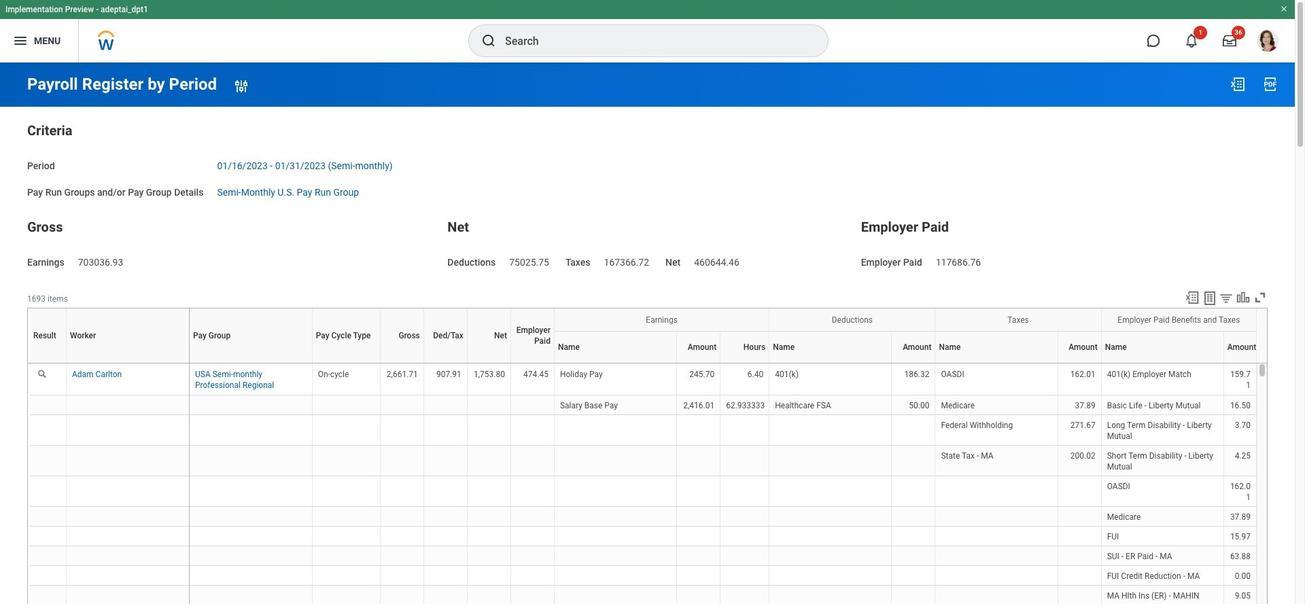 Task type: vqa. For each thing, say whether or not it's contained in the screenshot.
Profile Logan Mcneil 'icon'
yes



Task type: describe. For each thing, give the bounding box(es) containing it.
payroll register by period - expand/collapse chart image
[[1236, 290, 1251, 305]]

change selection image
[[233, 78, 250, 94]]

profile logan mcneil image
[[1257, 30, 1279, 54]]

search image
[[481, 33, 497, 49]]

2 column header from the left
[[511, 364, 554, 365]]

4 column header from the left
[[935, 364, 1058, 365]]

close environment banner image
[[1280, 5, 1288, 13]]

on-cycle element
[[318, 367, 349, 380]]

notifications large image
[[1185, 34, 1199, 48]]

5 column header from the left
[[1058, 364, 1101, 365]]

view printable version (pdf) image
[[1262, 76, 1279, 92]]

3 column header from the left
[[554, 364, 677, 365]]



Task type: locate. For each thing, give the bounding box(es) containing it.
banner
[[0, 0, 1295, 63]]

group
[[27, 120, 1268, 200], [27, 216, 434, 269], [448, 216, 848, 274], [861, 216, 1268, 269]]

Search Workday  search field
[[505, 26, 800, 56]]

1 column header from the left
[[467, 364, 511, 365]]

7 column header from the left
[[1224, 364, 1257, 365]]

justify image
[[12, 33, 29, 49]]

row element
[[190, 309, 1260, 363], [190, 309, 1257, 363], [29, 309, 192, 363]]

fullscreen image
[[1253, 290, 1268, 305]]

toolbar
[[1179, 290, 1268, 308]]

export to worksheets image
[[1202, 290, 1218, 307]]

column header
[[467, 364, 511, 365], [511, 364, 554, 365], [554, 364, 677, 365], [935, 364, 1058, 365], [1058, 364, 1101, 365], [1101, 364, 1224, 365], [1224, 364, 1257, 365]]

export to excel image
[[1185, 290, 1200, 305]]

export to excel image
[[1230, 76, 1246, 92]]

6 column header from the left
[[1101, 364, 1224, 365]]

select to filter grid data image
[[1219, 291, 1234, 305]]

inbox large image
[[1223, 34, 1237, 48]]

main content
[[0, 63, 1295, 604]]



